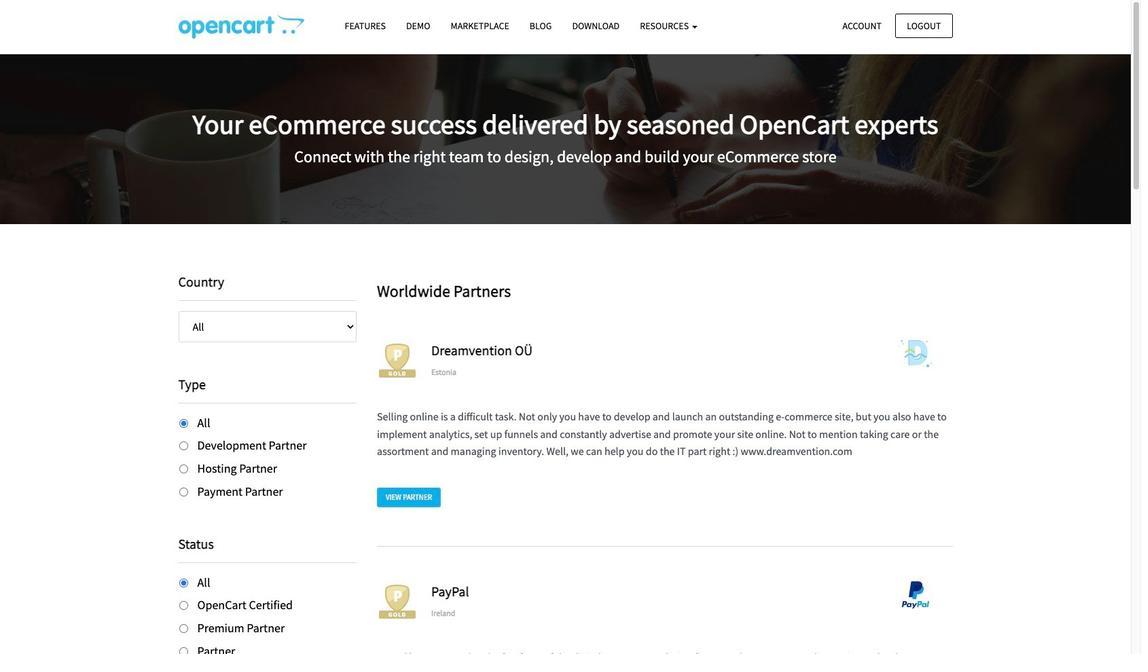 Task type: vqa. For each thing, say whether or not it's contained in the screenshot.
2nd plus square o icon from the bottom of the page
no



Task type: describe. For each thing, give the bounding box(es) containing it.
opencart certified image for the paypal image
[[377, 582, 418, 622]]

paypal image
[[878, 582, 953, 609]]



Task type: locate. For each thing, give the bounding box(es) containing it.
1 opencart certified image from the top
[[377, 341, 418, 381]]

opencart certified image for dreamvention oü "image"
[[377, 341, 418, 381]]

None radio
[[179, 419, 188, 428], [179, 488, 188, 497], [179, 579, 188, 588], [179, 602, 188, 610], [179, 419, 188, 428], [179, 488, 188, 497], [179, 579, 188, 588], [179, 602, 188, 610]]

None radio
[[179, 442, 188, 451], [179, 465, 188, 474], [179, 625, 188, 633], [179, 648, 188, 654], [179, 442, 188, 451], [179, 465, 188, 474], [179, 625, 188, 633], [179, 648, 188, 654]]

0 vertical spatial opencart certified image
[[377, 341, 418, 381]]

dreamvention oü image
[[878, 341, 953, 368]]

2 opencart certified image from the top
[[377, 582, 418, 622]]

opencart - partners image
[[178, 14, 304, 39]]

1 vertical spatial opencart certified image
[[377, 582, 418, 622]]

opencart certified image
[[377, 341, 418, 381], [377, 582, 418, 622]]



